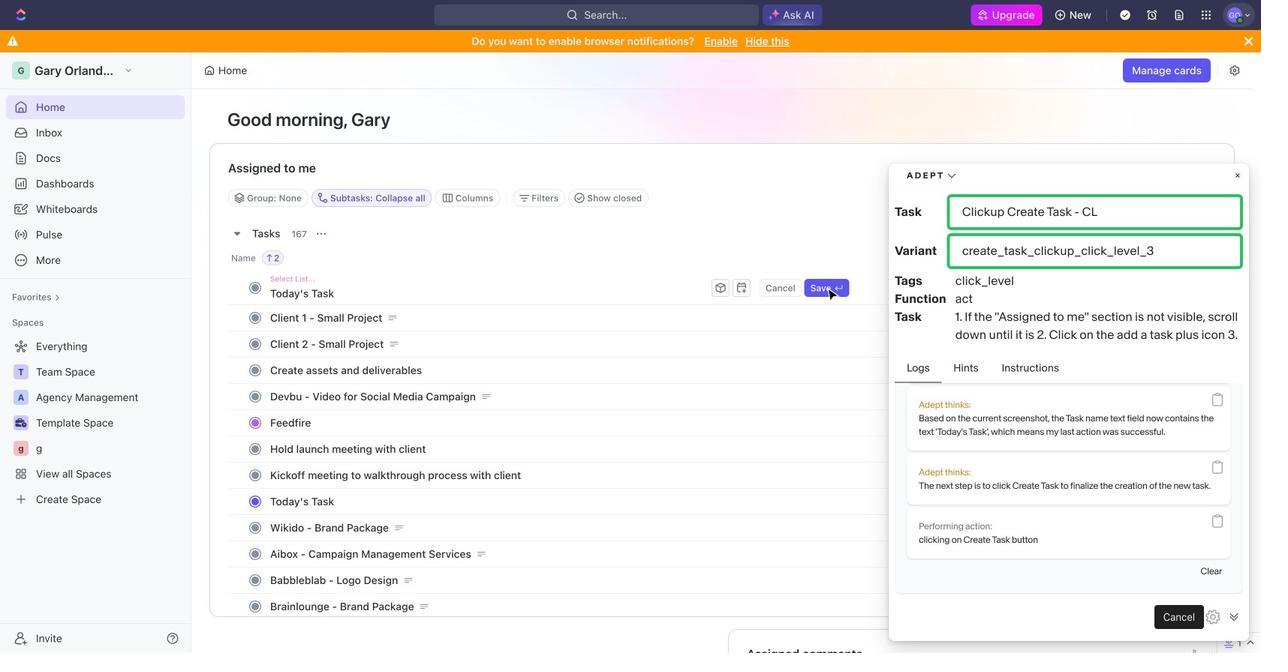 Task type: locate. For each thing, give the bounding box(es) containing it.
tree
[[6, 335, 185, 512]]

agency management, , element
[[14, 390, 29, 405]]

g, , element
[[14, 441, 29, 456]]

sidebar navigation
[[0, 53, 194, 654]]

tree inside sidebar navigation
[[6, 335, 185, 512]]

Task name or type '/' for commands text field
[[270, 282, 709, 306]]

Search tasks... text field
[[1004, 187, 1154, 209]]



Task type: vqa. For each thing, say whether or not it's contained in the screenshot.
tree
yes



Task type: describe. For each thing, give the bounding box(es) containing it.
gary orlando's workspace, , element
[[12, 62, 30, 80]]

business time image
[[15, 419, 27, 428]]

team space, , element
[[14, 365, 29, 380]]



